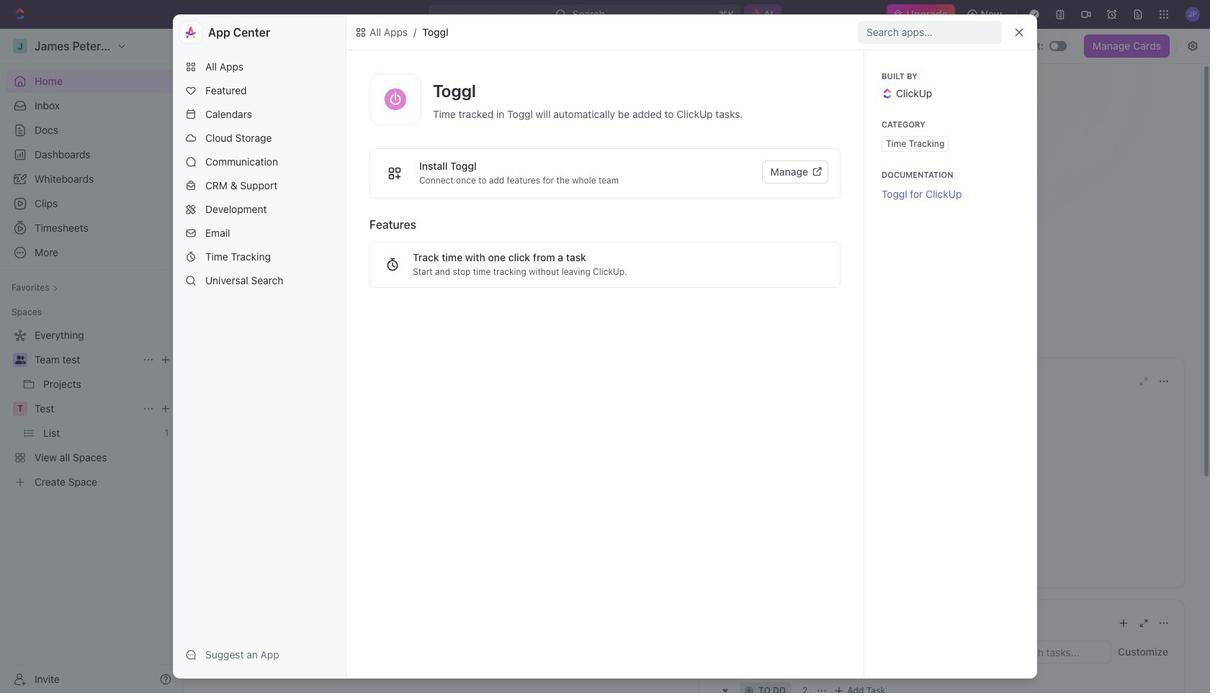 Task type: locate. For each thing, give the bounding box(es) containing it.
0 vertical spatial user group image
[[219, 158, 231, 167]]

tree
[[6, 324, 177, 494]]

1 horizontal spatial user group image
[[219, 158, 231, 167]]

user group image
[[219, 158, 231, 167], [15, 356, 26, 365]]

1 vertical spatial user group image
[[15, 356, 26, 365]]

bikse image
[[355, 27, 367, 38]]

0 horizontal spatial user group image
[[15, 356, 26, 365]]

dialog
[[173, 14, 1038, 680]]

test, , element
[[13, 402, 27, 417]]



Task type: vqa. For each thing, say whether or not it's contained in the screenshot.
private button
no



Task type: describe. For each thing, give the bounding box(es) containing it.
Search apps… field
[[867, 24, 997, 41]]

sidebar navigation
[[0, 29, 184, 694]]

Search tasks... text field
[[1003, 642, 1111, 664]]

tree inside sidebar 'navigation'
[[6, 324, 177, 494]]

user group image inside sidebar 'navigation'
[[15, 356, 26, 365]]



